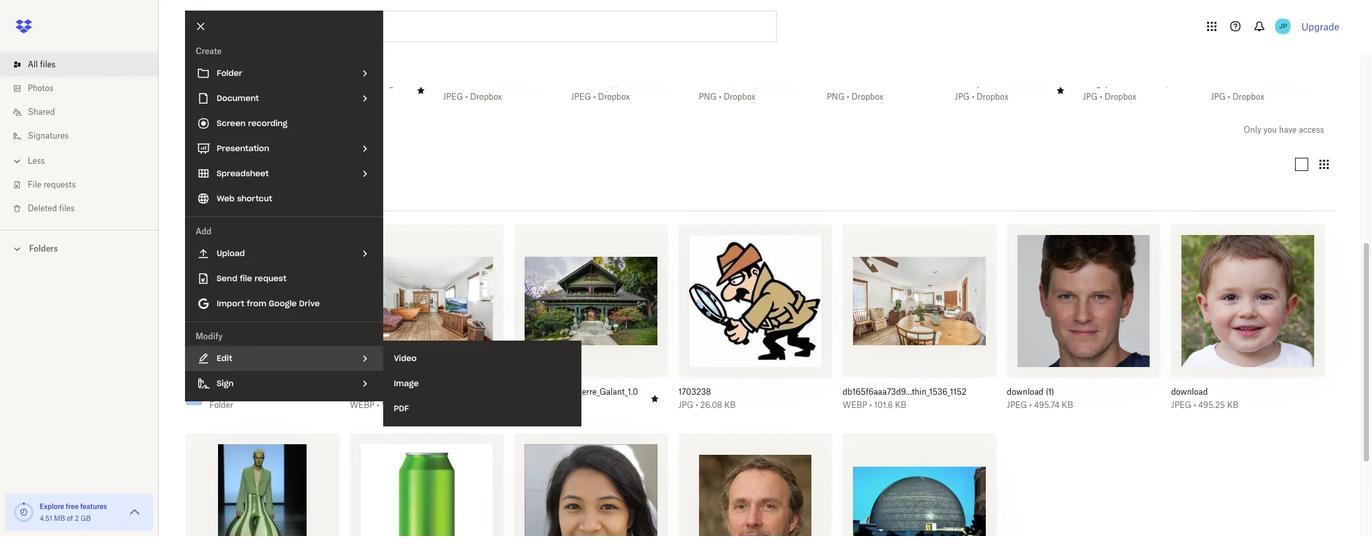 Task type: describe. For each thing, give the bounding box(es) containing it.
52f9044b7e265…thin_1536_1152 webp • 110.01 kb
[[350, 387, 472, 411]]

video
[[394, 354, 417, 364]]

features
[[80, 503, 107, 511]]

from for import
[[247, 299, 266, 309]]

dropbox inside download (1) jpeg • dropbox
[[598, 92, 630, 102]]

mb
[[54, 515, 65, 523]]

110.01
[[382, 401, 404, 411]]

jpeg inside download jpeg • 495.25 kb
[[1171, 401, 1192, 411]]

kb inside download (1) jpeg • 495.74 kb
[[1062, 401, 1073, 411]]

webp for webp • 110.01 kb
[[350, 401, 375, 411]]

name button
[[185, 190, 296, 206]]

secret for secret files folder
[[210, 387, 234, 397]]

list containing all files
[[0, 45, 159, 230]]

4570_university…ierre_galant_1.0
[[514, 387, 638, 397]]

file, inflatable-pants-today-inline-200227-5.webp row
[[186, 434, 339, 537]]

4570_unive…galant_1.0 button
[[315, 78, 405, 89]]

download button for download jpeg • dropbox
[[443, 78, 533, 89]]

your
[[258, 60, 277, 71]]

add
[[196, 227, 212, 237]]

upload
[[217, 249, 245, 258]]

shared link
[[11, 100, 159, 124]]

file, istockphoto-610015062-612x612.jpg row
[[350, 434, 504, 537]]

6 dropbox from the left
[[852, 92, 884, 102]]

jpeg inside download (1) jpeg • dropbox
[[571, 92, 591, 102]]

screensho…9.45.56
[[699, 78, 773, 88]]

1703238 jpg • 26.08 kb
[[679, 387, 736, 411]]

starred
[[252, 159, 281, 169]]

from for suggested
[[234, 60, 255, 71]]

file, download (1).jpeg row
[[1002, 224, 1161, 420]]

kb for webp • 101.6 kb
[[895, 401, 907, 411]]

jpg • dropbox
[[1211, 92, 1265, 102]]

dropbox inside the screensho…9.45.56 am png • dropbox
[[724, 92, 756, 102]]

shared
[[28, 107, 55, 117]]

• inside istockphot…62-612x612 jpg • dropbox
[[972, 92, 975, 102]]

download for download jpeg • dropbox
[[443, 78, 480, 88]]

deleted files link
[[11, 197, 159, 221]]

• inside 52f9044b7e265…thin_1536_1152 webp • 110.01 kb
[[377, 401, 379, 411]]

the_spher…98837453) button
[[1083, 78, 1173, 89]]

jpeg • dropbox button for download
[[443, 92, 533, 102]]

screensho…9.45.56 am png • dropbox
[[699, 78, 789, 102]]

2 horizontal spatial files
[[203, 122, 228, 137]]

sign
[[217, 379, 234, 389]]

all files inside list item
[[28, 59, 56, 69]]

name
[[185, 192, 212, 203]]

folder • dropbox button
[[211, 92, 282, 102]]

all files list item
[[0, 53, 159, 77]]

jpeg inside download jpeg • dropbox
[[443, 92, 463, 102]]

recording
[[248, 118, 288, 128]]

download button for download jpeg • 495.25 kb
[[1171, 387, 1296, 398]]

file, the_sphere_at_the_venetian_resort_(53098837453).jpg row
[[843, 434, 997, 537]]

upgrade
[[1302, 21, 1340, 32]]

db165f6aaa73d9…thin_1536_1152 button
[[843, 387, 968, 398]]

4 jpg • dropbox button from the left
[[1211, 92, 1301, 102]]

starred button
[[242, 154, 291, 175]]

presentation menu item
[[185, 136, 383, 161]]

file, 52f9044b7e2655d26eb85c0b2abdc392-uncropped_scaled_within_1536_1152.webp row
[[345, 224, 504, 420]]

1703238 button
[[679, 387, 803, 398]]

all files link
[[11, 53, 159, 77]]

deleted
[[28, 204, 57, 213]]

suggested
[[184, 60, 232, 71]]

create
[[196, 46, 222, 56]]

spreadsheet
[[217, 169, 269, 178]]

jpeg inside download (1) jpeg • 495.74 kb
[[1007, 401, 1027, 411]]

file, db165f6aaa73d95c9004256537e7037b-uncropped_scaled_within_1536_1152.webp row
[[838, 224, 997, 420]]

upload menu item
[[185, 241, 383, 266]]

document menu item
[[185, 86, 383, 111]]

gb
[[81, 515, 91, 523]]

dropbox inside istockphot…62-612x612 jpg • dropbox
[[977, 92, 1009, 102]]

file, 1703238.jpg row
[[673, 224, 832, 420]]

files for secret files folder • dropbox
[[238, 78, 255, 88]]

screensho…9.45.56 am button
[[699, 78, 789, 89]]

file, download.jpeg row
[[1166, 224, 1325, 420]]

1703238
[[679, 387, 711, 397]]

send
[[217, 274, 237, 284]]

495.74
[[1034, 401, 1060, 411]]

presentation
[[217, 143, 269, 153]]

dropbox image
[[11, 13, 37, 40]]

access
[[1299, 125, 1325, 135]]

52f9044b7e265…thin_1536_1152 button
[[350, 387, 475, 398]]

download jpeg • 495.25 kb
[[1171, 387, 1239, 411]]

sign menu item
[[185, 371, 383, 397]]

file requests link
[[11, 173, 159, 197]]

• inside the 1703238 jpg • 26.08 kb
[[696, 401, 698, 411]]

screen
[[217, 118, 246, 128]]

• inside secret files folder • dropbox
[[237, 92, 239, 102]]

jpg • dropbox button for 4570_unive…galant_1.0
[[315, 92, 405, 102]]

send file request menu item
[[185, 266, 383, 291]]

jpeg • dropbox button for download (1)
[[571, 92, 661, 102]]

requests
[[44, 180, 76, 190]]

web shortcut menu item
[[185, 186, 383, 212]]

recents
[[196, 159, 226, 169]]

download jpeg • dropbox
[[443, 78, 502, 102]]

folder, secret files row
[[180, 224, 339, 420]]

document
[[217, 93, 259, 103]]

download (1) button for download (1) jpeg • 495.74 kb
[[1007, 387, 1132, 398]]

• inside download jpeg • 495.25 kb
[[1194, 401, 1197, 411]]

file requests
[[28, 180, 76, 190]]

modify
[[196, 332, 223, 342]]

activity
[[279, 60, 311, 71]]

web shortcut
[[217, 194, 272, 204]]

web
[[217, 194, 235, 204]]

jpg for the_spher…98837453) jpg • dropbox
[[1083, 92, 1098, 102]]

file
[[28, 180, 41, 190]]

edit menu item
[[185, 346, 383, 371]]

pdf
[[394, 404, 409, 414]]

image
[[394, 379, 419, 389]]

only you have access
[[1244, 125, 1325, 135]]

495.25
[[1199, 401, 1225, 411]]

screen recording
[[217, 118, 288, 128]]

png • dropbox
[[827, 92, 884, 102]]

drive
[[299, 299, 320, 309]]

• inside download (1) jpeg • 495.74 kb
[[1030, 401, 1032, 411]]

• inside download jpeg • dropbox
[[465, 92, 468, 102]]

png inside the screensho…9.45.56 am png • dropbox
[[699, 92, 717, 102]]

jpg • dropbox button for istockphot…62-
[[955, 92, 1045, 102]]

download for download (1) jpeg • 495.74 kb
[[1007, 387, 1044, 397]]

folders button
[[0, 239, 159, 258]]

jpg • dropbox button for the_spher…98837453)
[[1083, 92, 1173, 102]]

612x612
[[1014, 78, 1044, 88]]

4.51
[[40, 515, 52, 523]]



Task type: locate. For each thing, give the bounding box(es) containing it.
folder inside the secret files folder
[[210, 401, 233, 411]]

dropbox inside the_spher…98837453) jpg • dropbox
[[1105, 92, 1137, 102]]

1 png from the left
[[699, 92, 717, 102]]

request
[[255, 274, 286, 284]]

1 horizontal spatial download (1) button
[[1007, 387, 1132, 398]]

all files up photos
[[28, 59, 56, 69]]

1 horizontal spatial all
[[185, 122, 199, 137]]

0 vertical spatial secret files button
[[211, 78, 282, 89]]

1 vertical spatial (1)
[[1046, 387, 1055, 397]]

files right deleted
[[59, 204, 75, 213]]

folders
[[29, 244, 58, 254]]

dropbox inside 4570_unive…galant_1.0 jpg • dropbox
[[337, 92, 369, 102]]

all
[[28, 59, 38, 69], [185, 122, 199, 137]]

2 png • dropbox button from the left
[[827, 92, 917, 102]]

download inside download (1) jpeg • dropbox
[[571, 78, 608, 88]]

of
[[67, 515, 73, 523]]

secret inside the secret files folder
[[210, 387, 234, 397]]

1 horizontal spatial (1)
[[1046, 387, 1055, 397]]

• inside jpg • dropbox button
[[1228, 92, 1231, 102]]

file, 4570_university_ave____pierre_galant_1.0.jpg row
[[509, 224, 668, 420]]

download button inside row
[[1171, 387, 1296, 398]]

0 horizontal spatial all
[[28, 59, 38, 69]]

1 png • dropbox button from the left
[[699, 92, 789, 102]]

download inside download jpeg • dropbox
[[443, 78, 480, 88]]

jpg inside button
[[1211, 92, 1226, 102]]

1 kb from the left
[[406, 401, 417, 411]]

0 vertical spatial download button
[[443, 78, 533, 89]]

from left your
[[234, 60, 255, 71]]

secret files folder
[[210, 387, 254, 411]]

secret down edit
[[210, 387, 234, 397]]

3 dropbox from the left
[[470, 92, 502, 102]]

2 dropbox from the left
[[337, 92, 369, 102]]

jpg • dropbox button down the_spher…98837453) 'button'
[[1083, 92, 1173, 102]]

jpg inside the 1703238 jpg • 26.08 kb
[[679, 401, 694, 411]]

explore
[[40, 503, 64, 511]]

0 vertical spatial from
[[234, 60, 255, 71]]

jpg • dropbox button down the istockphot…62-612x612 button
[[955, 92, 1045, 102]]

screen recording menu item
[[185, 111, 383, 136]]

26.08
[[701, 401, 722, 411]]

download (1) button inside row
[[1007, 387, 1132, 398]]

signatures
[[28, 131, 69, 141]]

0 horizontal spatial files
[[40, 59, 56, 69]]

8 dropbox from the left
[[1105, 92, 1137, 102]]

jpg • dropbox button
[[315, 92, 405, 102], [955, 92, 1045, 102], [1083, 92, 1173, 102], [1211, 92, 1301, 102]]

0 vertical spatial files
[[238, 78, 255, 88]]

files up photos
[[40, 59, 56, 69]]

folder for secret files folder
[[210, 401, 233, 411]]

signatures link
[[11, 124, 159, 148]]

edit
[[217, 354, 232, 364]]

import from google drive menu item
[[185, 291, 383, 317]]

spreadsheet menu item
[[185, 161, 383, 186]]

secret inside secret files folder • dropbox
[[211, 78, 235, 88]]

png inside png • dropbox button
[[827, 92, 845, 102]]

• inside the_spher…98837453) jpg • dropbox
[[1100, 92, 1103, 102]]

recents button
[[185, 154, 236, 175]]

list
[[0, 45, 159, 230]]

kb inside the 1703238 jpg • 26.08 kb
[[724, 401, 736, 411]]

you
[[1264, 125, 1277, 135]]

4570_unive…galant_1.0
[[315, 78, 403, 88]]

folder inside secret files folder • dropbox
[[211, 92, 235, 102]]

dropbox inside secret files folder • dropbox
[[241, 92, 273, 102]]

52f9044b7e265…thin_1536_1152
[[350, 387, 472, 397]]

secret up the document
[[211, 78, 235, 88]]

from inside menu item
[[247, 299, 266, 309]]

1 vertical spatial folder
[[211, 92, 235, 102]]

from down send file request
[[247, 299, 266, 309]]

files inside list item
[[40, 59, 56, 69]]

0 horizontal spatial png • dropbox button
[[699, 92, 789, 102]]

jpg inside 4570_unive…galant_1.0 jpg • dropbox
[[315, 92, 330, 102]]

all up photos
[[28, 59, 38, 69]]

file, screenshot 2023-11-13 at 10.51.08 am.png row
[[679, 434, 832, 537]]

kb
[[406, 401, 417, 411], [724, 401, 736, 411], [895, 401, 907, 411], [1062, 401, 1073, 411], [1228, 401, 1239, 411]]

1 horizontal spatial png • dropbox button
[[827, 92, 917, 102]]

1 vertical spatial download (1) button
[[1007, 387, 1132, 398]]

suggested from your activity
[[184, 60, 311, 71]]

download (1) button for download (1) jpeg • dropbox
[[571, 78, 661, 89]]

1 vertical spatial files
[[203, 122, 228, 137]]

quota usage element
[[13, 502, 34, 523]]

webp inside 52f9044b7e265…thin_1536_1152 webp • 110.01 kb
[[350, 401, 375, 411]]

(1)
[[610, 78, 618, 88], [1046, 387, 1055, 397]]

file
[[240, 274, 252, 284]]

dropbox inside download jpeg • dropbox
[[470, 92, 502, 102]]

1 horizontal spatial all files
[[185, 122, 228, 137]]

1 vertical spatial download button
[[1171, 387, 1296, 398]]

the_spher…98837453) jpg • dropbox
[[1083, 78, 1170, 102]]

0 horizontal spatial download (1) button
[[571, 78, 661, 89]]

download inside download jpeg • 495.25 kb
[[1171, 387, 1208, 397]]

download
[[443, 78, 480, 88], [571, 78, 608, 88], [1007, 387, 1044, 397], [1171, 387, 1208, 397]]

folder up screen
[[211, 92, 235, 102]]

4570_unive…galant_1.0 jpg • dropbox
[[315, 78, 403, 102]]

kb down 52f9044b7e265…thin_1536_1152 button
[[406, 401, 417, 411]]

9 dropbox from the left
[[1233, 92, 1265, 102]]

am
[[775, 78, 789, 88]]

kb right the 495.74
[[1062, 401, 1073, 411]]

files right sign
[[236, 387, 254, 397]]

kb for jpeg • 495.25 kb
[[1228, 401, 1239, 411]]

import from google drive
[[217, 299, 320, 309]]

1 vertical spatial all
[[185, 122, 199, 137]]

db165f6aaa73d9…thin_1536_1152
[[843, 387, 967, 397]]

have
[[1280, 125, 1297, 135]]

secret files button up folder • dropbox 'button'
[[211, 78, 282, 89]]

istockphot…62-612x612 button
[[955, 78, 1045, 89]]

1 dropbox from the left
[[241, 92, 273, 102]]

jpeg
[[443, 92, 463, 102], [571, 92, 591, 102], [1007, 401, 1027, 411], [1171, 401, 1192, 411]]

0 horizontal spatial all files
[[28, 59, 56, 69]]

secret files button for secret files folder
[[210, 387, 316, 398]]

webp for webp • 101.6 kb
[[843, 401, 868, 411]]

0 vertical spatial all files
[[28, 59, 56, 69]]

0 horizontal spatial webp
[[350, 401, 375, 411]]

2 jpg • dropbox button from the left
[[955, 92, 1045, 102]]

import
[[217, 299, 244, 309]]

explore free features 4.51 mb of 2 gb
[[40, 503, 107, 523]]

secret for secret files folder • dropbox
[[211, 78, 235, 88]]

the_spher…98837453)
[[1083, 78, 1170, 88]]

5 dropbox from the left
[[724, 92, 756, 102]]

(1) inside download (1) jpeg • dropbox
[[610, 78, 618, 88]]

less image
[[11, 155, 24, 168]]

deleted files
[[28, 204, 75, 213]]

istockphot…62-
[[955, 78, 1014, 88]]

less
[[28, 156, 45, 166]]

istockphot…62-612x612 jpg • dropbox
[[955, 78, 1044, 102]]

download (1) jpeg • dropbox
[[571, 78, 630, 102]]

all inside list item
[[28, 59, 38, 69]]

folder for secret files folder • dropbox
[[211, 92, 235, 102]]

jpeg • dropbox button
[[443, 92, 533, 102], [571, 92, 661, 102]]

files inside the secret files folder
[[236, 387, 254, 397]]

webp
[[350, 401, 375, 411], [843, 401, 868, 411]]

1 webp from the left
[[350, 401, 375, 411]]

1 vertical spatial secret
[[210, 387, 234, 397]]

• inside the screensho…9.45.56 am png • dropbox
[[719, 92, 722, 102]]

download button
[[443, 78, 533, 89], [1171, 387, 1296, 398]]

1 jpeg • dropbox button from the left
[[443, 92, 533, 102]]

• inside db165f6aaa73d9…thin_1536_1152 webp • 101.6 kb
[[870, 401, 872, 411]]

only
[[1244, 125, 1262, 135]]

files for deleted files "link"
[[59, 204, 75, 213]]

1 horizontal spatial jpeg • dropbox button
[[571, 92, 661, 102]]

jpg for 4570_unive…galant_1.0 jpg • dropbox
[[315, 92, 330, 102]]

2 png from the left
[[827, 92, 845, 102]]

jpg inside istockphot…62-612x612 jpg • dropbox
[[955, 92, 970, 102]]

0 vertical spatial files
[[40, 59, 56, 69]]

webp left 110.01
[[350, 401, 375, 411]]

2 jpeg • dropbox button from the left
[[571, 92, 661, 102]]

download inside download (1) jpeg • 495.74 kb
[[1007, 387, 1044, 397]]

kb for jpg • 26.08 kb
[[724, 401, 736, 411]]

kb for webp • 110.01 kb
[[406, 401, 417, 411]]

0 vertical spatial secret
[[211, 78, 235, 88]]

2
[[75, 515, 79, 523]]

kb down db165f6aaa73d9…thin_1536_1152 button
[[895, 401, 907, 411]]

webp left 101.6 at the right bottom of page
[[843, 401, 868, 411]]

download for download (1) jpeg • dropbox
[[571, 78, 608, 88]]

1 vertical spatial from
[[247, 299, 266, 309]]

folder up secret files folder • dropbox
[[217, 68, 242, 78]]

(1) inside download (1) jpeg • 495.74 kb
[[1046, 387, 1055, 397]]

secret files button inside row
[[210, 387, 316, 398]]

photos
[[28, 83, 54, 93]]

jpg for 1703238 jpg • 26.08 kb
[[679, 401, 694, 411]]

files inside "link"
[[59, 204, 75, 213]]

•
[[237, 92, 239, 102], [332, 92, 335, 102], [465, 92, 468, 102], [593, 92, 596, 102], [719, 92, 722, 102], [847, 92, 850, 102], [972, 92, 975, 102], [1100, 92, 1103, 102], [1228, 92, 1231, 102], [377, 401, 379, 411], [696, 401, 698, 411], [870, 401, 872, 411], [1030, 401, 1032, 411], [1194, 401, 1197, 411]]

files for all files link at the left
[[40, 59, 56, 69]]

png • dropbox button
[[699, 92, 789, 102], [827, 92, 917, 102]]

files inside secret files folder • dropbox
[[238, 78, 255, 88]]

1 horizontal spatial webp
[[843, 401, 868, 411]]

4 dropbox from the left
[[598, 92, 630, 102]]

png
[[699, 92, 717, 102], [827, 92, 845, 102]]

all files up recents
[[185, 122, 228, 137]]

0 horizontal spatial download button
[[443, 78, 533, 89]]

0 vertical spatial folder
[[217, 68, 242, 78]]

kb inside 52f9044b7e265…thin_1536_1152 webp • 110.01 kb
[[406, 401, 417, 411]]

folder
[[217, 68, 242, 78], [211, 92, 235, 102], [210, 401, 233, 411]]

dropbox
[[241, 92, 273, 102], [337, 92, 369, 102], [470, 92, 502, 102], [598, 92, 630, 102], [724, 92, 756, 102], [852, 92, 884, 102], [977, 92, 1009, 102], [1105, 92, 1137, 102], [1233, 92, 1265, 102]]

jpg • dropbox button up only at the right
[[1211, 92, 1301, 102]]

1 vertical spatial files
[[236, 387, 254, 397]]

files
[[238, 78, 255, 88], [236, 387, 254, 397]]

1 vertical spatial secret files button
[[210, 387, 316, 398]]

101.6
[[874, 401, 893, 411]]

0 horizontal spatial (1)
[[610, 78, 618, 88]]

folder down sign
[[210, 401, 233, 411]]

2 webp from the left
[[843, 401, 868, 411]]

kb right 495.25
[[1228, 401, 1239, 411]]

files for secret files folder
[[236, 387, 254, 397]]

0 vertical spatial (1)
[[610, 78, 618, 88]]

photos link
[[11, 77, 159, 100]]

1 vertical spatial all files
[[185, 122, 228, 137]]

close image
[[190, 15, 212, 38]]

db165f6aaa73d9…thin_1536_1152 webp • 101.6 kb
[[843, 387, 967, 411]]

upgrade link
[[1302, 21, 1340, 32]]

download for download jpeg • 495.25 kb
[[1171, 387, 1208, 397]]

secret files folder • dropbox
[[211, 78, 273, 102]]

4570_university…ierre_galant_1.0 button
[[514, 387, 639, 398]]

webp inside db165f6aaa73d9…thin_1536_1152 webp • 101.6 kb
[[843, 401, 868, 411]]

3 jpg • dropbox button from the left
[[1083, 92, 1173, 102]]

2 vertical spatial files
[[59, 204, 75, 213]]

1 jpg • dropbox button from the left
[[315, 92, 405, 102]]

kb down 1703238 button
[[724, 401, 736, 411]]

download (1) jpeg • 495.74 kb
[[1007, 387, 1073, 411]]

(1) for dropbox
[[610, 78, 618, 88]]

1 horizontal spatial download button
[[1171, 387, 1296, 398]]

files up folder • dropbox 'button'
[[238, 78, 255, 88]]

menu containing video
[[383, 341, 582, 427]]

folder menu item
[[185, 61, 383, 86]]

5 kb from the left
[[1228, 401, 1239, 411]]

menu containing create
[[185, 11, 383, 402]]

secret files button down edit menu item
[[210, 387, 316, 398]]

secret files button for secret files folder • dropbox
[[211, 78, 282, 89]]

files up presentation
[[203, 122, 228, 137]]

all up recents
[[185, 122, 199, 137]]

kb inside db165f6aaa73d9…thin_1536_1152 webp • 101.6 kb
[[895, 401, 907, 411]]

secret files button
[[211, 78, 282, 89], [210, 387, 316, 398]]

jpg inside the_spher…98837453) jpg • dropbox
[[1083, 92, 1098, 102]]

all files
[[28, 59, 56, 69], [185, 122, 228, 137]]

folder inside menu item
[[217, 68, 242, 78]]

free
[[66, 503, 79, 511]]

• inside download (1) jpeg • dropbox
[[593, 92, 596, 102]]

shortcut
[[237, 194, 272, 204]]

files
[[40, 59, 56, 69], [203, 122, 228, 137], [59, 204, 75, 213]]

7 dropbox from the left
[[977, 92, 1009, 102]]

2 vertical spatial folder
[[210, 401, 233, 411]]

jpg • dropbox button down 4570_unive…galant_1.0 button
[[315, 92, 405, 102]]

3 kb from the left
[[895, 401, 907, 411]]

menu
[[185, 11, 383, 402], [383, 341, 582, 427]]

(1) for 495.74
[[1046, 387, 1055, 397]]

0 vertical spatial download (1) button
[[571, 78, 661, 89]]

• inside png • dropbox button
[[847, 92, 850, 102]]

• inside 4570_unive…galant_1.0 jpg • dropbox
[[332, 92, 335, 102]]

0 horizontal spatial png
[[699, 92, 717, 102]]

google
[[269, 299, 297, 309]]

kb inside download jpeg • 495.25 kb
[[1228, 401, 1239, 411]]

2 kb from the left
[[724, 401, 736, 411]]

0 horizontal spatial jpeg • dropbox button
[[443, 92, 533, 102]]

0 vertical spatial all
[[28, 59, 38, 69]]

from
[[234, 60, 255, 71], [247, 299, 266, 309]]

file, screenshot 2023-10-19 at 9.45.56 am.png row
[[514, 434, 668, 537]]

4 kb from the left
[[1062, 401, 1073, 411]]

1 horizontal spatial png
[[827, 92, 845, 102]]

1 horizontal spatial files
[[59, 204, 75, 213]]



Task type: vqa. For each thing, say whether or not it's contained in the screenshot.
from to the top
yes



